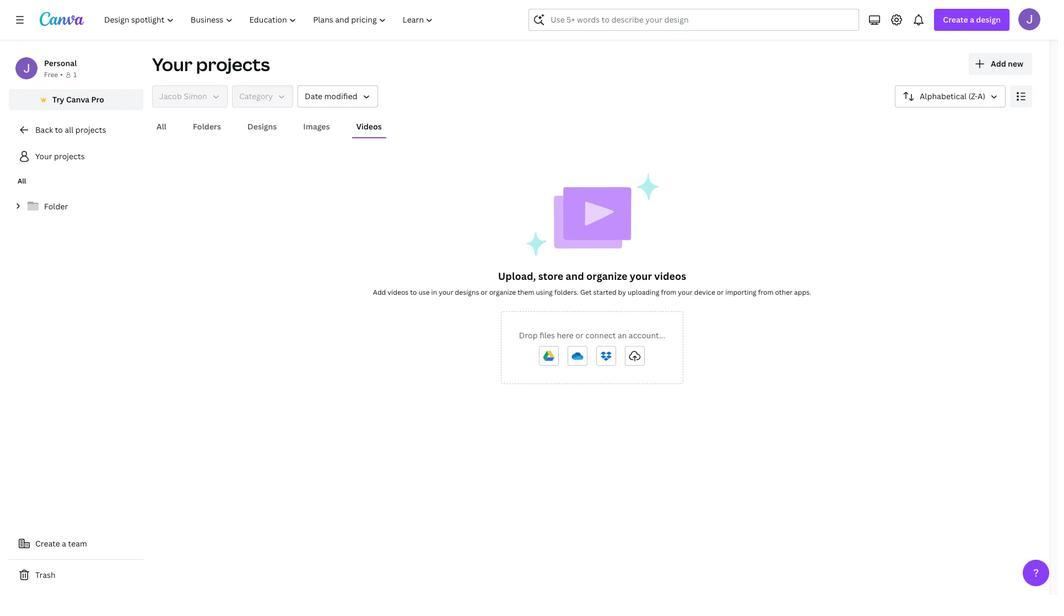 Task type: locate. For each thing, give the bounding box(es) containing it.
0 horizontal spatial your projects
[[35, 151, 85, 162]]

0 horizontal spatial add
[[373, 288, 386, 297]]

to
[[55, 125, 63, 135], [410, 288, 417, 297]]

your down back
[[35, 151, 52, 162]]

1 horizontal spatial add
[[991, 58, 1007, 69]]

1 vertical spatial to
[[410, 288, 417, 297]]

add inside upload, store and organize your videos add videos to use in your designs or organize them using folders. get started by uploading from your device or importing from other apps.
[[373, 288, 386, 297]]

device
[[694, 288, 716, 297]]

designs
[[248, 121, 277, 132]]

Search search field
[[551, 9, 838, 30]]

designs button
[[243, 116, 281, 137]]

videos
[[655, 270, 687, 283], [388, 288, 409, 297]]

1 vertical spatial all
[[18, 176, 26, 186]]

add left use
[[373, 288, 386, 297]]

trash link
[[9, 565, 143, 587]]

0 vertical spatial create
[[944, 14, 969, 25]]

0 vertical spatial add
[[991, 58, 1007, 69]]

0 horizontal spatial create
[[35, 539, 60, 549]]

a left team
[[62, 539, 66, 549]]

create a design
[[944, 14, 1001, 25]]

them
[[518, 288, 534, 297]]

back
[[35, 125, 53, 135]]

1 horizontal spatial organize
[[587, 270, 628, 283]]

all
[[157, 121, 167, 132], [18, 176, 26, 186]]

your projects
[[152, 52, 270, 76], [35, 151, 85, 162]]

from
[[661, 288, 677, 297], [758, 288, 774, 297]]

1 vertical spatial videos
[[388, 288, 409, 297]]

add inside dropdown button
[[991, 58, 1007, 69]]

a for team
[[62, 539, 66, 549]]

from left the other
[[758, 288, 774, 297]]

0 horizontal spatial or
[[481, 288, 488, 297]]

videos button
[[352, 116, 386, 137]]

in
[[431, 288, 437, 297]]

jacob simon image
[[1019, 8, 1041, 30]]

0 vertical spatial videos
[[655, 270, 687, 283]]

0 horizontal spatial videos
[[388, 288, 409, 297]]

team
[[68, 539, 87, 549]]

organize down upload,
[[489, 288, 516, 297]]

organize up started
[[587, 270, 628, 283]]

modified
[[324, 91, 358, 101]]

free
[[44, 70, 58, 79]]

a for design
[[970, 14, 975, 25]]

canva
[[66, 94, 89, 105]]

or right device
[[717, 288, 724, 297]]

create a design button
[[935, 9, 1010, 31]]

projects
[[196, 52, 270, 76], [75, 125, 106, 135], [54, 151, 85, 162]]

alphabetical (z-a)
[[920, 91, 986, 101]]

top level navigation element
[[97, 9, 443, 31]]

0 vertical spatial all
[[157, 121, 167, 132]]

try canva pro button
[[9, 89, 143, 110]]

folders.
[[555, 288, 579, 297]]

to left use
[[410, 288, 417, 297]]

1 vertical spatial organize
[[489, 288, 516, 297]]

your projects up 'simon'
[[152, 52, 270, 76]]

your
[[152, 52, 193, 76], [35, 151, 52, 162]]

a left 'design' on the top of the page
[[970, 14, 975, 25]]

here
[[557, 330, 574, 341]]

0 vertical spatial your projects
[[152, 52, 270, 76]]

create for create a design
[[944, 14, 969, 25]]

all button
[[152, 116, 171, 137]]

from right uploading
[[661, 288, 677, 297]]

1 vertical spatial a
[[62, 539, 66, 549]]

1 from from the left
[[661, 288, 677, 297]]

your projects link
[[9, 146, 143, 168]]

0 horizontal spatial from
[[661, 288, 677, 297]]

an
[[618, 330, 627, 341]]

your left device
[[678, 288, 693, 297]]

2 from from the left
[[758, 288, 774, 297]]

videos up uploading
[[655, 270, 687, 283]]

your up the jacob
[[152, 52, 193, 76]]

or right here
[[576, 330, 584, 341]]

projects right all
[[75, 125, 106, 135]]

0 horizontal spatial your
[[439, 288, 454, 297]]

add left new
[[991, 58, 1007, 69]]

1 horizontal spatial from
[[758, 288, 774, 297]]

a inside dropdown button
[[970, 14, 975, 25]]

1 vertical spatial your
[[35, 151, 52, 162]]

new
[[1008, 58, 1024, 69]]

free •
[[44, 70, 63, 79]]

personal
[[44, 58, 77, 68]]

drop files here or connect an account...
[[519, 330, 666, 341]]

1 horizontal spatial to
[[410, 288, 417, 297]]

1 horizontal spatial all
[[157, 121, 167, 132]]

0 horizontal spatial your
[[35, 151, 52, 162]]

2 vertical spatial projects
[[54, 151, 85, 162]]

your up uploading
[[630, 270, 652, 283]]

back to all projects link
[[9, 119, 143, 141]]

create inside button
[[35, 539, 60, 549]]

videos left use
[[388, 288, 409, 297]]

projects up category at the top
[[196, 52, 270, 76]]

None search field
[[529, 9, 860, 31]]

1 vertical spatial add
[[373, 288, 386, 297]]

create left 'design' on the top of the page
[[944, 14, 969, 25]]

create left team
[[35, 539, 60, 549]]

try canva pro
[[52, 94, 104, 105]]

use
[[419, 288, 430, 297]]

1 horizontal spatial create
[[944, 14, 969, 25]]

0 horizontal spatial all
[[18, 176, 26, 186]]

1 horizontal spatial your
[[152, 52, 193, 76]]

create inside dropdown button
[[944, 14, 969, 25]]

create for create a team
[[35, 539, 60, 549]]

to left all
[[55, 125, 63, 135]]

all inside button
[[157, 121, 167, 132]]

your
[[630, 270, 652, 283], [439, 288, 454, 297], [678, 288, 693, 297]]

1 horizontal spatial a
[[970, 14, 975, 25]]

1 vertical spatial create
[[35, 539, 60, 549]]

or
[[481, 288, 488, 297], [717, 288, 724, 297], [576, 330, 584, 341]]

a)
[[978, 91, 986, 101]]

a inside button
[[62, 539, 66, 549]]

to inside upload, store and organize your videos add videos to use in your designs or organize them using folders. get started by uploading from your device or importing from other apps.
[[410, 288, 417, 297]]

1 vertical spatial your projects
[[35, 151, 85, 162]]

projects down all
[[54, 151, 85, 162]]

your right in
[[439, 288, 454, 297]]

upload,
[[498, 270, 536, 283]]

0 horizontal spatial a
[[62, 539, 66, 549]]

add
[[991, 58, 1007, 69], [373, 288, 386, 297]]

your projects down all
[[35, 151, 85, 162]]

add new button
[[969, 53, 1033, 75]]

0 vertical spatial projects
[[196, 52, 270, 76]]

1 horizontal spatial videos
[[655, 270, 687, 283]]

0 vertical spatial a
[[970, 14, 975, 25]]

all
[[65, 125, 74, 135]]

or right designs
[[481, 288, 488, 297]]

organize
[[587, 270, 628, 283], [489, 288, 516, 297]]

files
[[540, 330, 555, 341]]

create
[[944, 14, 969, 25], [35, 539, 60, 549]]

1 horizontal spatial or
[[576, 330, 584, 341]]

a
[[970, 14, 975, 25], [62, 539, 66, 549]]

0 vertical spatial to
[[55, 125, 63, 135]]



Task type: describe. For each thing, give the bounding box(es) containing it.
2 horizontal spatial your
[[678, 288, 693, 297]]

videos
[[356, 121, 382, 132]]

images button
[[299, 116, 334, 137]]

trash
[[35, 570, 55, 581]]

2 horizontal spatial or
[[717, 288, 724, 297]]

Owner button
[[152, 85, 228, 108]]

(z-
[[969, 91, 978, 101]]

0 vertical spatial organize
[[587, 270, 628, 283]]

Category button
[[232, 85, 293, 108]]

jacob simon
[[159, 91, 207, 101]]

designs
[[455, 288, 479, 297]]

•
[[60, 70, 63, 79]]

create a team button
[[9, 533, 143, 555]]

1
[[73, 70, 77, 79]]

folders button
[[189, 116, 226, 137]]

get
[[580, 288, 592, 297]]

folder
[[44, 201, 68, 212]]

try
[[52, 94, 64, 105]]

connect
[[586, 330, 616, 341]]

account...
[[629, 330, 666, 341]]

uploading
[[628, 288, 660, 297]]

drop
[[519, 330, 538, 341]]

images
[[303, 121, 330, 132]]

your inside your projects link
[[35, 151, 52, 162]]

jacob
[[159, 91, 182, 101]]

other
[[775, 288, 793, 297]]

importing
[[726, 288, 757, 297]]

started
[[594, 288, 617, 297]]

0 horizontal spatial organize
[[489, 288, 516, 297]]

and
[[566, 270, 584, 283]]

pro
[[91, 94, 104, 105]]

1 horizontal spatial your
[[630, 270, 652, 283]]

apps.
[[794, 288, 812, 297]]

store
[[539, 270, 564, 283]]

folders
[[193, 121, 221, 132]]

folder link
[[9, 195, 143, 218]]

0 horizontal spatial to
[[55, 125, 63, 135]]

create a team
[[35, 539, 87, 549]]

Date modified button
[[298, 85, 378, 108]]

Sort by button
[[895, 85, 1006, 108]]

add new
[[991, 58, 1024, 69]]

simon
[[184, 91, 207, 101]]

1 vertical spatial projects
[[75, 125, 106, 135]]

category
[[239, 91, 273, 101]]

design
[[977, 14, 1001, 25]]

by
[[618, 288, 626, 297]]

back to all projects
[[35, 125, 106, 135]]

0 vertical spatial your
[[152, 52, 193, 76]]

date modified
[[305, 91, 358, 101]]

using
[[536, 288, 553, 297]]

upload, store and organize your videos add videos to use in your designs or organize them using folders. get started by uploading from your device or importing from other apps.
[[373, 270, 812, 297]]

alphabetical
[[920, 91, 967, 101]]

1 horizontal spatial your projects
[[152, 52, 270, 76]]

date
[[305, 91, 323, 101]]



Task type: vqa. For each thing, say whether or not it's contained in the screenshot.
Your projects LINK
yes



